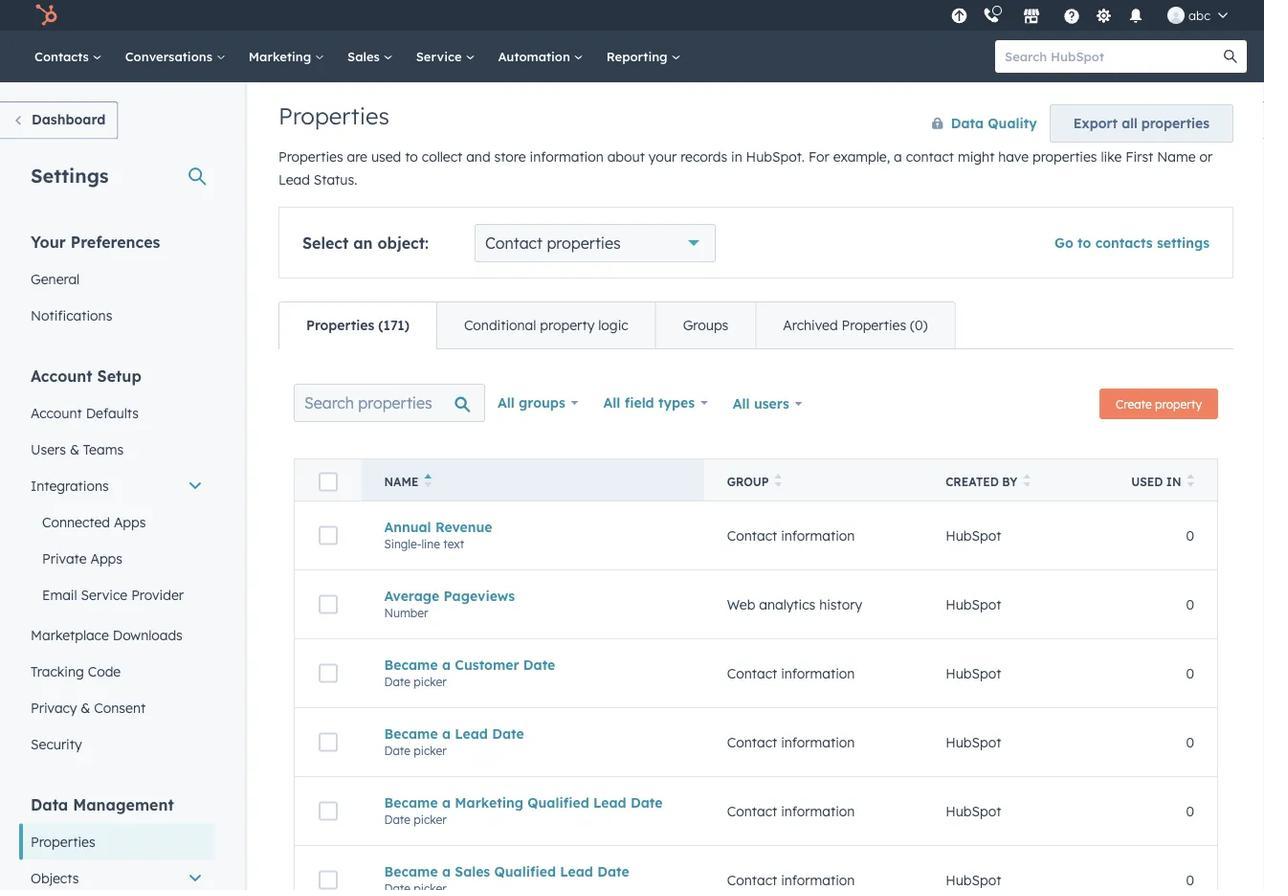 Task type: describe. For each thing, give the bounding box(es) containing it.
to inside properties are used to collect and store information about your records in hubspot. for example, a contact might have properties like first name or lead status.
[[405, 148, 418, 165]]

go
[[1055, 235, 1074, 251]]

contact information for became a sales qualified lead date
[[727, 872, 855, 888]]

became for became a marketing qualified lead date
[[384, 794, 438, 811]]

contact information for became a customer date
[[727, 665, 855, 682]]

management
[[73, 795, 174, 814]]

service inside the account setup element
[[81, 586, 128, 603]]

marketplace downloads link
[[19, 617, 214, 653]]

types
[[658, 394, 695, 411]]

0 for became a lead date
[[1186, 734, 1195, 751]]

(171)
[[378, 317, 410, 334]]

export all properties button
[[1050, 104, 1234, 143]]

properties (171) link
[[279, 302, 436, 348]]

your preferences element
[[19, 231, 214, 334]]

general link
[[19, 261, 214, 297]]

text
[[443, 537, 464, 551]]

integrations button
[[19, 468, 214, 504]]

groups
[[683, 317, 729, 334]]

automation
[[498, 48, 574, 64]]

became a lead date button
[[384, 725, 681, 742]]

qualified for sales
[[494, 863, 556, 880]]

line
[[422, 537, 440, 551]]

press to sort. element for created by
[[1024, 474, 1031, 490]]

export
[[1074, 115, 1118, 132]]

marketplaces button
[[1012, 0, 1052, 31]]

apps for private apps
[[90, 550, 123, 567]]

used
[[371, 148, 401, 165]]

create
[[1116, 397, 1152, 411]]

properties inside data management 'element'
[[31, 833, 95, 850]]

your
[[31, 232, 66, 251]]

archived properties (0) link
[[756, 302, 955, 348]]

all for all users
[[733, 395, 750, 412]]

press to sort. image for group
[[775, 474, 782, 487]]

sales link
[[336, 31, 405, 82]]

web analytics history
[[727, 596, 862, 613]]

all for all groups
[[498, 394, 515, 411]]

1 vertical spatial sales
[[455, 863, 490, 880]]

reporting link
[[595, 31, 692, 82]]

used in
[[1132, 475, 1182, 489]]

hubspot for became a sales qualified lead date
[[946, 872, 1002, 888]]

help image
[[1063, 9, 1081, 26]]

ascending sort. press to sort descending. element
[[424, 474, 432, 490]]

contacts
[[1096, 235, 1153, 251]]

hubspot for average pageviews
[[946, 596, 1002, 613]]

Search HubSpot search field
[[995, 40, 1230, 73]]

used
[[1132, 475, 1163, 489]]

properties inside properties are used to collect and store information about your records in hubspot. for example, a contact might have properties like first name or lead status.
[[279, 148, 343, 165]]

customer
[[455, 656, 519, 673]]

data management
[[31, 795, 174, 814]]

marketplace downloads
[[31, 626, 183, 643]]

gary orlando image
[[1168, 7, 1185, 24]]

security link
[[19, 726, 214, 762]]

a for became a marketing qualified lead date
[[442, 794, 451, 811]]

became a marketing qualified lead date button
[[384, 794, 681, 811]]

information for became a lead date
[[781, 734, 855, 751]]

0 for became a marketing qualified lead date
[[1186, 803, 1195, 820]]

data management element
[[19, 794, 214, 890]]

0 for became a customer date
[[1186, 665, 1195, 682]]

average pageviews number
[[384, 587, 515, 620]]

notifications link
[[19, 297, 214, 334]]

calling icon button
[[975, 3, 1008, 28]]

abc
[[1189, 7, 1211, 23]]

lead inside became a marketing qualified lead date date picker
[[594, 794, 627, 811]]

data quality
[[951, 115, 1037, 132]]

privacy & consent
[[31, 699, 146, 716]]

properties inside 'link'
[[842, 317, 907, 334]]

single-
[[384, 537, 422, 551]]

analytics
[[759, 596, 816, 613]]

contacts link
[[23, 31, 114, 82]]

contact for became a lead date
[[727, 734, 777, 751]]

information for became a sales qualified lead date
[[781, 872, 855, 888]]

tracking code link
[[19, 653, 214, 690]]

hubspot.
[[746, 148, 805, 165]]

defaults
[[86, 404, 139, 421]]

account for account defaults
[[31, 404, 82, 421]]

collect
[[422, 148, 463, 165]]

users
[[31, 441, 66, 458]]

hubspot for became a marketing qualified lead date
[[946, 803, 1002, 820]]

& for privacy
[[81, 699, 90, 716]]

ascending sort. press to sort descending. image
[[424, 474, 432, 487]]

contact information for became a lead date
[[727, 734, 855, 751]]

contact inside the contact properties popup button
[[485, 234, 543, 253]]

by
[[1002, 475, 1018, 489]]

code
[[88, 663, 121, 680]]

settings image
[[1096, 8, 1113, 25]]

hubspot image
[[34, 4, 57, 27]]

0 for average pageviews
[[1186, 596, 1195, 613]]

conversations link
[[114, 31, 237, 82]]

press to sort. element for group
[[775, 474, 782, 490]]

marketing inside "link"
[[249, 48, 315, 64]]

press to sort. image for used in
[[1187, 474, 1195, 487]]

history
[[819, 596, 862, 613]]

all for all field types
[[604, 394, 621, 411]]

for
[[809, 148, 830, 165]]

private apps
[[42, 550, 123, 567]]

groups link
[[655, 302, 756, 348]]

tracking
[[31, 663, 84, 680]]

annual
[[384, 519, 431, 535]]

users
[[754, 395, 789, 412]]

1 horizontal spatial service
[[416, 48, 466, 64]]

data for data quality
[[951, 115, 984, 132]]

email service provider link
[[19, 577, 214, 613]]

dashboard link
[[0, 101, 118, 139]]

tab list containing properties (171)
[[279, 302, 956, 349]]

contact information for annual revenue
[[727, 527, 855, 544]]

provider
[[131, 586, 184, 603]]

contact for became a marketing qualified lead date
[[727, 803, 777, 820]]

might
[[958, 148, 995, 165]]

contact properties button
[[475, 224, 716, 262]]

property for conditional
[[540, 317, 595, 334]]

became for became a lead date
[[384, 725, 438, 742]]

properties inside button
[[1142, 115, 1210, 132]]

export all properties
[[1074, 115, 1210, 132]]

picker for lead
[[414, 743, 447, 758]]

picker for customer
[[414, 675, 447, 689]]

account setup
[[31, 366, 141, 385]]

all field types
[[604, 394, 695, 411]]

Search search field
[[294, 384, 485, 422]]

contact for became a sales qualified lead date
[[727, 872, 777, 888]]

a for became a lead date
[[442, 725, 451, 742]]

properties left (171)
[[306, 317, 374, 334]]

go to contacts settings
[[1055, 235, 1210, 251]]

web
[[727, 596, 756, 613]]

all groups button
[[485, 384, 591, 422]]

picker inside became a marketing qualified lead date date picker
[[414, 812, 447, 827]]

information for annual revenue
[[781, 527, 855, 544]]

notifications image
[[1128, 9, 1145, 26]]

press to sort. element for used in
[[1187, 474, 1195, 490]]

account setup element
[[19, 365, 214, 762]]

notifications button
[[1120, 0, 1152, 31]]

create property button
[[1100, 389, 1218, 419]]

contact for became a customer date
[[727, 665, 777, 682]]

created
[[946, 475, 999, 489]]



Task type: vqa. For each thing, say whether or not it's contained in the screenshot.


Task type: locate. For each thing, give the bounding box(es) containing it.
contact information for became a marketing qualified lead date
[[727, 803, 855, 820]]

6 hubspot from the top
[[946, 872, 1002, 888]]

records
[[681, 148, 728, 165]]

0 vertical spatial name
[[1157, 148, 1196, 165]]

all left field
[[604, 394, 621, 411]]

0 horizontal spatial service
[[81, 586, 128, 603]]

3 became from the top
[[384, 794, 438, 811]]

data quality button
[[912, 104, 1038, 143]]

1 vertical spatial marketing
[[455, 794, 524, 811]]

an
[[353, 234, 373, 253]]

property inside button
[[1155, 397, 1202, 411]]

first
[[1126, 148, 1154, 165]]

to right the go
[[1078, 235, 1091, 251]]

1 vertical spatial service
[[81, 586, 128, 603]]

2 horizontal spatial press to sort. element
[[1187, 474, 1195, 490]]

properties
[[279, 101, 389, 130], [279, 148, 343, 165], [306, 317, 374, 334], [842, 317, 907, 334], [31, 833, 95, 850]]

properties up objects
[[31, 833, 95, 850]]

settings link
[[1092, 5, 1116, 25]]

abc menu
[[946, 0, 1241, 31]]

1 horizontal spatial to
[[1078, 235, 1091, 251]]

apps down integrations button
[[114, 514, 146, 530]]

all field types button
[[591, 384, 721, 422]]

data
[[951, 115, 984, 132], [31, 795, 68, 814]]

properties inside popup button
[[547, 234, 621, 253]]

marketplace
[[31, 626, 109, 643]]

became a customer date button
[[384, 656, 681, 673]]

or
[[1200, 148, 1213, 165]]

a inside properties are used to collect and store information about your records in hubspot. for example, a contact might have properties like first name or lead status.
[[894, 148, 902, 165]]

hubspot for became a customer date
[[946, 665, 1002, 682]]

press to sort. element right by
[[1024, 474, 1031, 490]]

object:
[[378, 234, 429, 253]]

1 vertical spatial account
[[31, 404, 82, 421]]

became a lead date date picker
[[384, 725, 524, 758]]

group button
[[704, 459, 923, 501]]

objects button
[[19, 860, 214, 890]]

1 vertical spatial to
[[1078, 235, 1091, 251]]

setup
[[97, 366, 141, 385]]

2 horizontal spatial all
[[733, 395, 750, 412]]

1 0 from the top
[[1186, 527, 1195, 544]]

all inside all field types popup button
[[604, 394, 621, 411]]

press to sort. image inside group 'button'
[[775, 474, 782, 487]]

1 horizontal spatial sales
[[455, 863, 490, 880]]

select
[[302, 234, 349, 253]]

store
[[494, 148, 526, 165]]

1 horizontal spatial data
[[951, 115, 984, 132]]

1 vertical spatial data
[[31, 795, 68, 814]]

property right create
[[1155, 397, 1202, 411]]

properties inside properties are used to collect and store information about your records in hubspot. for example, a contact might have properties like first name or lead status.
[[1033, 148, 1097, 165]]

account
[[31, 366, 92, 385], [31, 404, 82, 421]]

picker down became a lead date date picker
[[414, 812, 447, 827]]

conditional property logic link
[[436, 302, 655, 348]]

properties down "export"
[[1033, 148, 1097, 165]]

information for became a customer date
[[781, 665, 855, 682]]

service right sales link
[[416, 48, 466, 64]]

to
[[405, 148, 418, 165], [1078, 235, 1091, 251]]

press to sort. image
[[775, 474, 782, 487], [1024, 474, 1031, 487], [1187, 474, 1195, 487]]

3 press to sort. element from the left
[[1187, 474, 1195, 490]]

apps up 'email service provider'
[[90, 550, 123, 567]]

security
[[31, 736, 82, 752]]

1 vertical spatial property
[[1155, 397, 1202, 411]]

3 0 from the top
[[1186, 665, 1195, 682]]

sales
[[347, 48, 383, 64], [455, 863, 490, 880]]

group
[[727, 475, 769, 489]]

3 picker from the top
[[414, 812, 447, 827]]

press to sort. element inside used in button
[[1187, 474, 1195, 490]]

press to sort. image right group
[[775, 474, 782, 487]]

1 vertical spatial apps
[[90, 550, 123, 567]]

0 horizontal spatial name
[[384, 475, 419, 489]]

& right users
[[70, 441, 79, 458]]

consent
[[94, 699, 146, 716]]

press to sort. image inside "created by" button
[[1024, 474, 1031, 487]]

search image
[[1224, 50, 1238, 63]]

general
[[31, 270, 80, 287]]

4 became from the top
[[384, 863, 438, 880]]

became for became a customer date
[[384, 656, 438, 673]]

0 for annual revenue
[[1186, 527, 1195, 544]]

qualified for marketing
[[528, 794, 589, 811]]

create property
[[1116, 397, 1202, 411]]

1 hubspot from the top
[[946, 527, 1002, 544]]

qualified down became a marketing qualified lead date date picker
[[494, 863, 556, 880]]

1 press to sort. element from the left
[[775, 474, 782, 490]]

1 account from the top
[[31, 366, 92, 385]]

picker up became a lead date date picker
[[414, 675, 447, 689]]

1 vertical spatial picker
[[414, 743, 447, 758]]

qualified down became a lead date button
[[528, 794, 589, 811]]

archived
[[783, 317, 838, 334]]

revenue
[[435, 519, 493, 535]]

2 hubspot from the top
[[946, 596, 1002, 613]]

sales down became a marketing qualified lead date date picker
[[455, 863, 490, 880]]

your preferences
[[31, 232, 160, 251]]

1 horizontal spatial &
[[81, 699, 90, 716]]

dashboard
[[32, 111, 106, 128]]

a inside became a lead date date picker
[[442, 725, 451, 742]]

2 horizontal spatial press to sort. image
[[1187, 474, 1195, 487]]

press to sort. element inside group 'button'
[[775, 474, 782, 490]]

tab panel containing all groups
[[279, 348, 1234, 890]]

4 0 from the top
[[1186, 734, 1195, 751]]

tab panel
[[279, 348, 1234, 890]]

3 contact information from the top
[[727, 734, 855, 751]]

marketing down became a lead date date picker
[[455, 794, 524, 811]]

press to sort. element right group
[[775, 474, 782, 490]]

picker down became a customer date date picker
[[414, 743, 447, 758]]

contact
[[906, 148, 954, 165]]

preferences
[[71, 232, 160, 251]]

press to sort. image for created by
[[1024, 474, 1031, 487]]

0 vertical spatial to
[[405, 148, 418, 165]]

automation link
[[487, 31, 595, 82]]

all left users
[[733, 395, 750, 412]]

5 hubspot from the top
[[946, 803, 1002, 820]]

2 0 from the top
[[1186, 596, 1195, 613]]

users & teams
[[31, 441, 124, 458]]

connected apps
[[42, 514, 146, 530]]

conditional property logic
[[464, 317, 629, 334]]

0 horizontal spatial &
[[70, 441, 79, 458]]

data inside 'element'
[[31, 795, 68, 814]]

press to sort. image right in
[[1187, 474, 1195, 487]]

properties (171)
[[306, 317, 410, 334]]

conditional
[[464, 317, 536, 334]]

became inside became a marketing qualified lead date date picker
[[384, 794, 438, 811]]

apps for connected apps
[[114, 514, 146, 530]]

logic
[[599, 317, 629, 334]]

0 horizontal spatial to
[[405, 148, 418, 165]]

email service provider
[[42, 586, 184, 603]]

a
[[894, 148, 902, 165], [442, 656, 451, 673], [442, 725, 451, 742], [442, 794, 451, 811], [442, 863, 451, 880]]

contacts
[[34, 48, 93, 64]]

press to sort. element right in
[[1187, 474, 1195, 490]]

example,
[[833, 148, 890, 165]]

0 vertical spatial account
[[31, 366, 92, 385]]

0 horizontal spatial all
[[498, 394, 515, 411]]

1 picker from the top
[[414, 675, 447, 689]]

marketing inside became a marketing qualified lead date date picker
[[455, 794, 524, 811]]

property left logic
[[540, 317, 595, 334]]

qualified inside became a marketing qualified lead date date picker
[[528, 794, 589, 811]]

archived properties (0)
[[783, 317, 928, 334]]

name inside properties are used to collect and store information about your records in hubspot. for example, a contact might have properties like first name or lead status.
[[1157, 148, 1196, 165]]

1 horizontal spatial press to sort. element
[[1024, 474, 1031, 490]]

3 press to sort. image from the left
[[1187, 474, 1195, 487]]

all inside all users popup button
[[733, 395, 750, 412]]

press to sort. image inside used in button
[[1187, 474, 1195, 487]]

all users button
[[721, 384, 815, 424]]

marketplaces image
[[1023, 9, 1040, 26]]

0 horizontal spatial marketing
[[249, 48, 315, 64]]

all
[[1122, 115, 1138, 132]]

sales right marketing "link"
[[347, 48, 383, 64]]

upgrade image
[[951, 8, 968, 25]]

properties link
[[19, 824, 214, 860]]

private
[[42, 550, 87, 567]]

users & teams link
[[19, 431, 214, 468]]

0 vertical spatial qualified
[[528, 794, 589, 811]]

2 became from the top
[[384, 725, 438, 742]]

0 vertical spatial picker
[[414, 675, 447, 689]]

properties up "status." at the left top
[[279, 148, 343, 165]]

to right the used
[[405, 148, 418, 165]]

properties left (0)
[[842, 317, 907, 334]]

privacy
[[31, 699, 77, 716]]

privacy & consent link
[[19, 690, 214, 726]]

all left groups
[[498, 394, 515, 411]]

account up users
[[31, 404, 82, 421]]

2 press to sort. element from the left
[[1024, 474, 1031, 490]]

5 0 from the top
[[1186, 803, 1195, 820]]

have
[[999, 148, 1029, 165]]

3 hubspot from the top
[[946, 665, 1002, 682]]

properties are used to collect and store information about your records in hubspot. for example, a contact might have properties like first name or lead status.
[[279, 148, 1213, 188]]

name left or
[[1157, 148, 1196, 165]]

1 horizontal spatial press to sort. image
[[1024, 474, 1031, 487]]

information inside properties are used to collect and store information about your records in hubspot. for example, a contact might have properties like first name or lead status.
[[530, 148, 604, 165]]

4 hubspot from the top
[[946, 734, 1002, 751]]

0 vertical spatial service
[[416, 48, 466, 64]]

properties up logic
[[547, 234, 621, 253]]

& for users
[[70, 441, 79, 458]]

lead inside properties are used to collect and store information about your records in hubspot. for example, a contact might have properties like first name or lead status.
[[279, 171, 310, 188]]

connected apps link
[[19, 504, 214, 540]]

0 horizontal spatial press to sort. element
[[775, 474, 782, 490]]

became a customer date date picker
[[384, 656, 555, 689]]

your
[[649, 148, 677, 165]]

5 contact information from the top
[[727, 872, 855, 888]]

1 horizontal spatial properties
[[1033, 148, 1097, 165]]

search button
[[1215, 40, 1247, 73]]

are
[[347, 148, 368, 165]]

1 horizontal spatial marketing
[[455, 794, 524, 811]]

0 vertical spatial sales
[[347, 48, 383, 64]]

a inside became a marketing qualified lead date date picker
[[442, 794, 451, 811]]

connected
[[42, 514, 110, 530]]

0 vertical spatial &
[[70, 441, 79, 458]]

service down private apps link
[[81, 586, 128, 603]]

1 vertical spatial qualified
[[494, 863, 556, 880]]

calling icon image
[[983, 7, 1000, 25]]

in
[[731, 148, 742, 165]]

property inside 'link'
[[540, 317, 595, 334]]

properties up or
[[1142, 115, 1210, 132]]

became inside became a lead date date picker
[[384, 725, 438, 742]]

2 vertical spatial picker
[[414, 812, 447, 827]]

1 horizontal spatial property
[[1155, 397, 1202, 411]]

0 vertical spatial property
[[540, 317, 595, 334]]

average pageviews button
[[384, 587, 681, 604]]

0 horizontal spatial data
[[31, 795, 68, 814]]

account defaults
[[31, 404, 139, 421]]

2 contact information from the top
[[727, 665, 855, 682]]

1 vertical spatial properties
[[1033, 148, 1097, 165]]

groups
[[519, 394, 566, 411]]

became a sales qualified lead date button
[[384, 863, 681, 880]]

name left ascending sort. press to sort descending. element
[[384, 475, 419, 489]]

press to sort. element
[[775, 474, 782, 490], [1024, 474, 1031, 490], [1187, 474, 1195, 490]]

1 contact information from the top
[[727, 527, 855, 544]]

a for became a customer date
[[442, 656, 451, 673]]

data for data management
[[31, 795, 68, 814]]

tab list
[[279, 302, 956, 349]]

& right privacy
[[81, 699, 90, 716]]

tracking code
[[31, 663, 121, 680]]

hubspot link
[[23, 4, 72, 27]]

number
[[384, 606, 428, 620]]

field
[[625, 394, 654, 411]]

contact information
[[727, 527, 855, 544], [727, 665, 855, 682], [727, 734, 855, 751], [727, 803, 855, 820], [727, 872, 855, 888]]

contact for annual revenue
[[727, 527, 777, 544]]

name button
[[361, 459, 704, 501]]

a inside became a customer date date picker
[[442, 656, 451, 673]]

0 vertical spatial data
[[951, 115, 984, 132]]

and
[[466, 148, 491, 165]]

1 horizontal spatial name
[[1157, 148, 1196, 165]]

1 press to sort. image from the left
[[775, 474, 782, 487]]

(0)
[[910, 317, 928, 334]]

0 vertical spatial properties
[[1142, 115, 1210, 132]]

2 vertical spatial properties
[[547, 234, 621, 253]]

2 press to sort. image from the left
[[1024, 474, 1031, 487]]

marketing left sales link
[[249, 48, 315, 64]]

information for became a marketing qualified lead date
[[781, 803, 855, 820]]

name inside button
[[384, 475, 419, 489]]

settings
[[31, 163, 109, 187]]

account up "account defaults"
[[31, 366, 92, 385]]

4 contact information from the top
[[727, 803, 855, 820]]

0 horizontal spatial properties
[[547, 234, 621, 253]]

became a marketing qualified lead date date picker
[[384, 794, 663, 827]]

properties
[[1142, 115, 1210, 132], [1033, 148, 1097, 165], [547, 234, 621, 253]]

0 horizontal spatial sales
[[347, 48, 383, 64]]

0 for became a sales qualified lead date
[[1186, 872, 1195, 888]]

date
[[523, 656, 555, 673], [384, 675, 411, 689], [492, 725, 524, 742], [384, 743, 411, 758], [631, 794, 663, 811], [384, 812, 411, 827], [597, 863, 629, 880]]

average
[[384, 587, 440, 604]]

property for create
[[1155, 397, 1202, 411]]

email
[[42, 586, 77, 603]]

picker inside became a lead date date picker
[[414, 743, 447, 758]]

service link
[[405, 31, 487, 82]]

account for account setup
[[31, 366, 92, 385]]

became inside became a customer date date picker
[[384, 656, 438, 673]]

1 became from the top
[[384, 656, 438, 673]]

2 horizontal spatial properties
[[1142, 115, 1210, 132]]

all inside all groups popup button
[[498, 394, 515, 411]]

press to sort. element inside "created by" button
[[1024, 474, 1031, 490]]

2 account from the top
[[31, 404, 82, 421]]

data down security
[[31, 795, 68, 814]]

0 vertical spatial marketing
[[249, 48, 315, 64]]

data inside button
[[951, 115, 984, 132]]

0 horizontal spatial press to sort. image
[[775, 474, 782, 487]]

1 vertical spatial name
[[384, 475, 419, 489]]

1 vertical spatial &
[[81, 699, 90, 716]]

1 horizontal spatial all
[[604, 394, 621, 411]]

properties up are
[[279, 101, 389, 130]]

0 vertical spatial apps
[[114, 514, 146, 530]]

hubspot for became a lead date
[[946, 734, 1002, 751]]

0 horizontal spatial property
[[540, 317, 595, 334]]

settings
[[1157, 235, 1210, 251]]

lead inside became a lead date date picker
[[455, 725, 488, 742]]

hubspot for annual revenue
[[946, 527, 1002, 544]]

press to sort. image right by
[[1024, 474, 1031, 487]]

2 picker from the top
[[414, 743, 447, 758]]

6 0 from the top
[[1186, 872, 1195, 888]]

data up 'might'
[[951, 115, 984, 132]]

picker inside became a customer date date picker
[[414, 675, 447, 689]]



